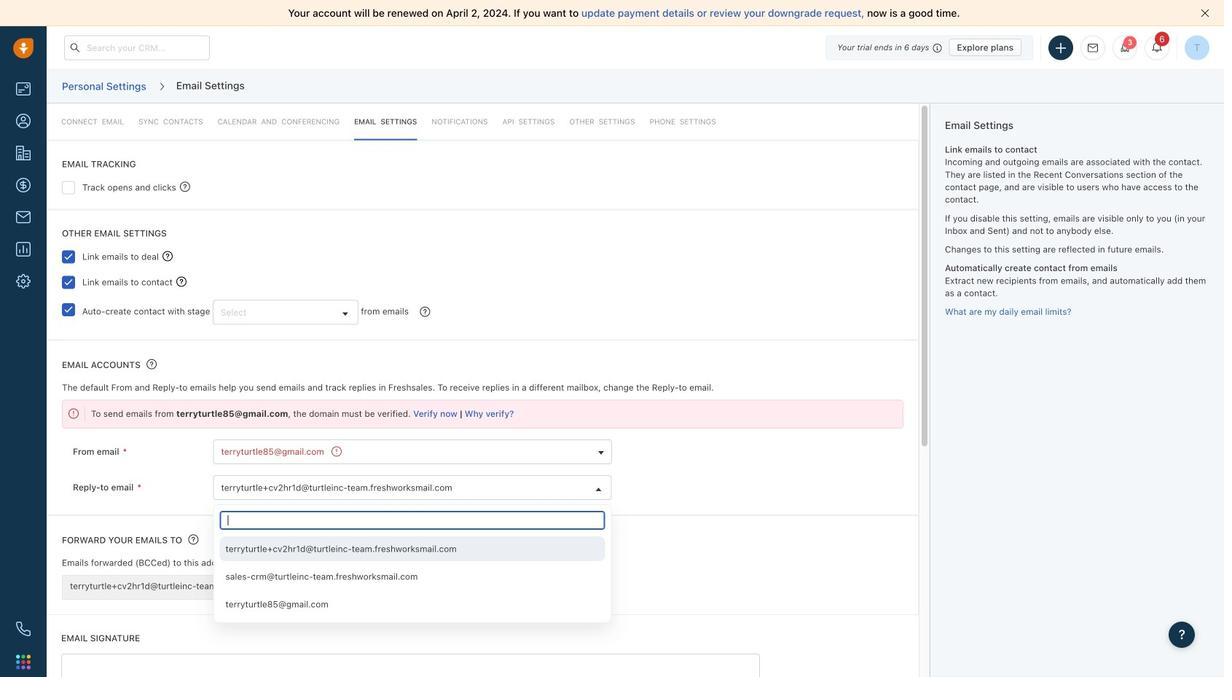 Task type: locate. For each thing, give the bounding box(es) containing it.
list box
[[220, 537, 606, 617]]

0 vertical spatial option
[[220, 537, 606, 561]]

3 option from the top
[[220, 592, 606, 617]]

1 vertical spatial question circled image
[[147, 359, 157, 371]]

1 vertical spatial question circled image
[[188, 534, 199, 546]]

1 horizontal spatial question circled image
[[420, 306, 430, 318]]

2 vertical spatial option
[[220, 592, 606, 617]]

tab list
[[47, 104, 919, 140]]

close image
[[1202, 9, 1210, 17]]

question circled image
[[420, 306, 430, 318], [147, 359, 157, 371]]

phone image
[[16, 622, 31, 637]]

option
[[220, 537, 606, 561], [220, 564, 606, 589], [220, 592, 606, 617]]

None text field
[[220, 511, 606, 530]]

question circled image
[[180, 181, 190, 193], [188, 534, 199, 546]]

tab panel
[[47, 104, 919, 677]]

1 vertical spatial option
[[220, 564, 606, 589]]

2 option from the top
[[220, 564, 606, 589]]

0 vertical spatial question circled image
[[420, 306, 430, 318]]



Task type: describe. For each thing, give the bounding box(es) containing it.
send email image
[[1089, 43, 1099, 53]]

click to learn how to link emails to contacts image
[[176, 277, 187, 287]]

freshworks switcher image
[[16, 655, 31, 670]]

phone element
[[9, 615, 38, 644]]

click to learn how to link conversations to deals image
[[163, 251, 173, 261]]

0 vertical spatial question circled image
[[180, 181, 190, 193]]

1 option from the top
[[220, 537, 606, 561]]

0 horizontal spatial question circled image
[[147, 359, 157, 371]]

Search your CRM... text field
[[64, 35, 210, 60]]



